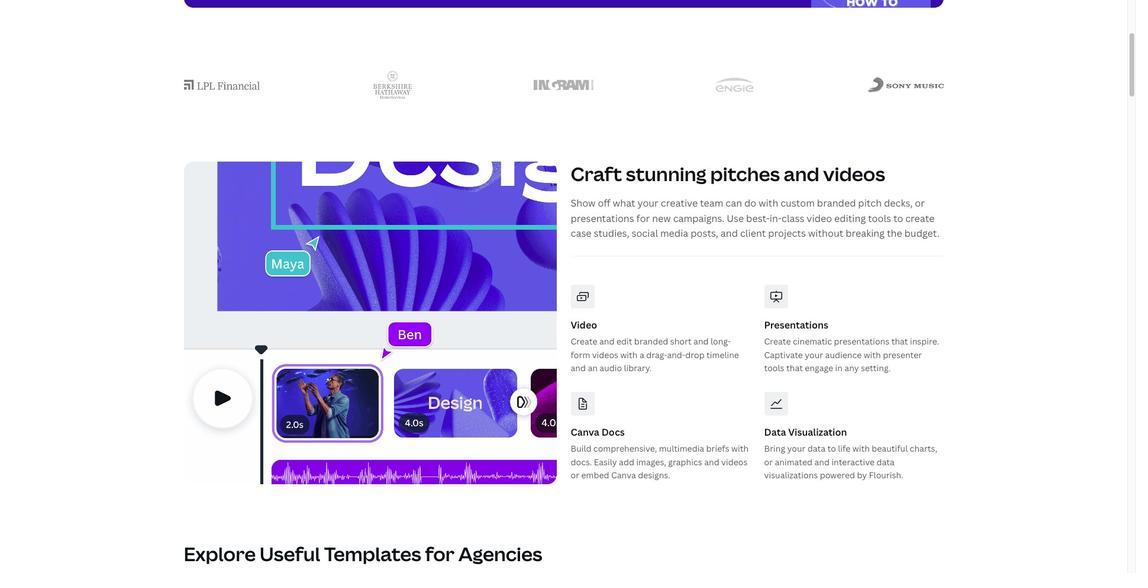 Task type: vqa. For each thing, say whether or not it's contained in the screenshot.


Task type: locate. For each thing, give the bounding box(es) containing it.
with up setting.
[[864, 349, 881, 360]]

0 horizontal spatial tools
[[765, 362, 785, 374]]

show off what your creative team can do with custom branded pitch decks, or presentations for new campaigns. use best-in-class video editing tools to create case studies, social media posts, and client projects without breaking the budget.
[[571, 197, 940, 240]]

to
[[894, 212, 904, 225], [828, 443, 836, 454]]

media
[[661, 227, 689, 240]]

your down cinematic
[[805, 349, 824, 360]]

decks,
[[885, 197, 913, 210]]

designs.
[[638, 469, 671, 481]]

projects
[[769, 227, 806, 240]]

with left the a
[[621, 349, 638, 360]]

0 horizontal spatial to
[[828, 443, 836, 454]]

can
[[726, 197, 743, 210]]

tools down captivate
[[765, 362, 785, 374]]

images,
[[637, 456, 667, 467]]

branded inside "show off what your creative team can do with custom branded pitch decks, or presentations for new campaigns. use best-in-class video editing tools to create case studies, social media posts, and client projects without breaking the budget."
[[818, 197, 856, 210]]

craft stunning pitches and videos
[[571, 161, 886, 187]]

and down briefs
[[705, 456, 720, 467]]

1 vertical spatial data
[[877, 456, 895, 467]]

create for presentations
[[765, 336, 791, 347]]

with
[[759, 197, 779, 210], [621, 349, 638, 360], [864, 349, 881, 360], [732, 443, 749, 454], [853, 443, 870, 454]]

comprehensive,
[[594, 443, 657, 454]]

2 vertical spatial or
[[571, 469, 580, 481]]

pitch
[[859, 197, 882, 210]]

canva docs build comprehensive, multimedia briefs with docs. easily add images, graphics and videos or embed canva designs.
[[571, 425, 749, 481]]

docs.
[[571, 456, 592, 467]]

videos up pitch at right
[[824, 161, 886, 187]]

1 vertical spatial to
[[828, 443, 836, 454]]

posts,
[[691, 227, 719, 240]]

your inside data visualization bring your data to life with beautiful charts, or animated and interactive data visualizations powered by flourish.
[[788, 443, 806, 454]]

and down use
[[721, 227, 738, 240]]

2 vertical spatial videos
[[722, 456, 748, 467]]

create
[[571, 336, 598, 347], [765, 336, 791, 347]]

social
[[632, 227, 658, 240]]

visualizations
[[765, 469, 818, 481]]

short
[[671, 336, 692, 347]]

0 horizontal spatial data
[[808, 443, 826, 454]]

tools down pitch at right
[[869, 212, 892, 225]]

that
[[892, 336, 909, 347], [787, 362, 803, 374]]

0 horizontal spatial or
[[571, 469, 580, 481]]

0 vertical spatial data
[[808, 443, 826, 454]]

1 horizontal spatial or
[[765, 456, 773, 467]]

1 horizontal spatial create
[[765, 336, 791, 347]]

1 vertical spatial for
[[425, 541, 455, 567]]

canva up build
[[571, 425, 600, 438]]

your
[[638, 197, 659, 210], [805, 349, 824, 360], [788, 443, 806, 454]]

long-
[[711, 336, 731, 347]]

that up presenter
[[892, 336, 909, 347]]

with up 'interactive'
[[853, 443, 870, 454]]

create up captivate
[[765, 336, 791, 347]]

with inside presentations create cinematic presentations that inspire. captivate your audience with presenter tools that engage in any setting.
[[864, 349, 881, 360]]

without
[[809, 227, 844, 240]]

1 create from the left
[[571, 336, 598, 347]]

easily
[[594, 456, 617, 467]]

or inside data visualization bring your data to life with beautiful charts, or animated and interactive data visualizations powered by flourish.
[[765, 456, 773, 467]]

2 vertical spatial your
[[788, 443, 806, 454]]

0 vertical spatial your
[[638, 197, 659, 210]]

1 vertical spatial videos
[[592, 349, 619, 360]]

0 vertical spatial or
[[915, 197, 925, 210]]

your up animated
[[788, 443, 806, 454]]

videos down briefs
[[722, 456, 748, 467]]

videos
[[824, 161, 886, 187], [592, 349, 619, 360], [722, 456, 748, 467]]

lpl financial image
[[184, 80, 260, 90]]

captivate
[[765, 349, 803, 360]]

or up create
[[915, 197, 925, 210]]

stunning
[[626, 161, 707, 187]]

0 horizontal spatial branded
[[635, 336, 669, 347]]

1 vertical spatial tools
[[765, 362, 785, 374]]

to down the decks,
[[894, 212, 904, 225]]

2 create from the left
[[765, 336, 791, 347]]

data
[[808, 443, 826, 454], [877, 456, 895, 467]]

for inside "show off what your creative team can do with custom branded pitch decks, or presentations for new campaigns. use best-in-class video editing tools to create case studies, social media posts, and client projects without breaking the budget."
[[637, 212, 650, 225]]

0 horizontal spatial videos
[[592, 349, 619, 360]]

1 vertical spatial your
[[805, 349, 824, 360]]

and up custom
[[784, 161, 820, 187]]

video create and edit branded short and long- form videos with a drag-and-drop timeline and an audio library.
[[571, 318, 739, 374]]

0 horizontal spatial for
[[425, 541, 455, 567]]

presentations up audience
[[834, 336, 890, 347]]

drop
[[686, 349, 705, 360]]

videos inside video create and edit branded short and long- form videos with a drag-and-drop timeline and an audio library.
[[592, 349, 619, 360]]

2 horizontal spatial or
[[915, 197, 925, 210]]

your inside presentations create cinematic presentations that inspire. captivate your audience with presenter tools that engage in any setting.
[[805, 349, 824, 360]]

by
[[858, 469, 867, 481]]

and inside canva docs build comprehensive, multimedia briefs with docs. easily add images, graphics and videos or embed canva designs.
[[705, 456, 720, 467]]

canva down add
[[612, 469, 636, 481]]

1 horizontal spatial for
[[637, 212, 650, 225]]

canva
[[571, 425, 600, 438], [612, 469, 636, 481]]

presentations
[[571, 212, 634, 225], [834, 336, 890, 347]]

video
[[807, 212, 832, 225]]

for
[[637, 212, 650, 225], [425, 541, 455, 567]]

with inside "show off what your creative team can do with custom branded pitch decks, or presentations for new campaigns. use best-in-class video editing tools to create case studies, social media posts, and client projects without breaking the budget."
[[759, 197, 779, 210]]

02-agency (4) image
[[184, 162, 557, 484]]

0 vertical spatial that
[[892, 336, 909, 347]]

with up in-
[[759, 197, 779, 210]]

embed
[[582, 469, 610, 481]]

1 horizontal spatial presentations
[[834, 336, 890, 347]]

and inside data visualization bring your data to life with beautiful charts, or animated and interactive data visualizations powered by flourish.
[[815, 456, 830, 467]]

show
[[571, 197, 596, 210]]

0 vertical spatial to
[[894, 212, 904, 225]]

do
[[745, 197, 757, 210]]

1 vertical spatial that
[[787, 362, 803, 374]]

create inside presentations create cinematic presentations that inspire. captivate your audience with presenter tools that engage in any setting.
[[765, 336, 791, 347]]

1 horizontal spatial tools
[[869, 212, 892, 225]]

0 vertical spatial tools
[[869, 212, 892, 225]]

create for video
[[571, 336, 598, 347]]

0 horizontal spatial canva
[[571, 425, 600, 438]]

or down docs.
[[571, 469, 580, 481]]

tools
[[869, 212, 892, 225], [765, 362, 785, 374]]

animated
[[775, 456, 813, 467]]

setting.
[[861, 362, 891, 374]]

create up form
[[571, 336, 598, 347]]

videos up audio
[[592, 349, 619, 360]]

1 vertical spatial or
[[765, 456, 773, 467]]

berkshire hathaway image
[[373, 71, 412, 99]]

budget.
[[905, 227, 940, 240]]

data up flourish.
[[877, 456, 895, 467]]

pitches
[[711, 161, 780, 187]]

to left life
[[828, 443, 836, 454]]

in
[[836, 362, 843, 374]]

or
[[915, 197, 925, 210], [765, 456, 773, 467], [571, 469, 580, 481]]

your inside "show off what your creative team can do with custom branded pitch decks, or presentations for new campaigns. use best-in-class video editing tools to create case studies, social media posts, and client projects without breaking the budget."
[[638, 197, 659, 210]]

life
[[838, 443, 851, 454]]

audio
[[600, 362, 622, 374]]

your for visualization
[[788, 443, 806, 454]]

1 horizontal spatial data
[[877, 456, 895, 467]]

or down bring
[[765, 456, 773, 467]]

video
[[571, 318, 598, 331]]

with right briefs
[[732, 443, 749, 454]]

0 vertical spatial branded
[[818, 197, 856, 210]]

editing
[[835, 212, 866, 225]]

1 vertical spatial branded
[[635, 336, 669, 347]]

1 horizontal spatial to
[[894, 212, 904, 225]]

branded up editing
[[818, 197, 856, 210]]

presenter
[[883, 349, 923, 360]]

0 vertical spatial presentations
[[571, 212, 634, 225]]

1 vertical spatial presentations
[[834, 336, 890, 347]]

data down visualization
[[808, 443, 826, 454]]

2 horizontal spatial videos
[[824, 161, 886, 187]]

and up powered
[[815, 456, 830, 467]]

1 horizontal spatial videos
[[722, 456, 748, 467]]

your up the new
[[638, 197, 659, 210]]

add
[[619, 456, 635, 467]]

and up drop
[[694, 336, 709, 347]]

engage
[[805, 362, 834, 374]]

and
[[784, 161, 820, 187], [721, 227, 738, 240], [600, 336, 615, 347], [694, 336, 709, 347], [571, 362, 586, 374], [705, 456, 720, 467], [815, 456, 830, 467]]

branded up drag-
[[635, 336, 669, 347]]

presentations
[[765, 318, 829, 331]]

presentations down off
[[571, 212, 634, 225]]

0 vertical spatial for
[[637, 212, 650, 225]]

branded
[[818, 197, 856, 210], [635, 336, 669, 347]]

0 horizontal spatial presentations
[[571, 212, 634, 225]]

graphics
[[669, 456, 703, 467]]

that down captivate
[[787, 362, 803, 374]]

flourish.
[[869, 469, 904, 481]]

1 horizontal spatial branded
[[818, 197, 856, 210]]

explore useful templates for agencies
[[184, 541, 543, 567]]

create inside video create and edit branded short and long- form videos with a drag-and-drop timeline and an audio library.
[[571, 336, 598, 347]]

case
[[571, 227, 592, 240]]

studies,
[[594, 227, 630, 240]]

or inside canva docs build comprehensive, multimedia briefs with docs. easily add images, graphics and videos or embed canva designs.
[[571, 469, 580, 481]]

0 horizontal spatial create
[[571, 336, 598, 347]]

0 horizontal spatial that
[[787, 362, 803, 374]]

data visualization bring your data to life with beautiful charts, or animated and interactive data visualizations powered by flourish.
[[765, 425, 938, 481]]

ingram miro image
[[534, 80, 594, 90]]

1 horizontal spatial canva
[[612, 469, 636, 481]]

powered
[[820, 469, 856, 481]]



Task type: describe. For each thing, give the bounding box(es) containing it.
explore
[[184, 541, 256, 567]]

1 horizontal spatial that
[[892, 336, 909, 347]]

a
[[640, 349, 645, 360]]

inspire.
[[911, 336, 940, 347]]

team
[[700, 197, 724, 210]]

library.
[[624, 362, 652, 374]]

tools inside "show off what your creative team can do with custom branded pitch decks, or presentations for new campaigns. use best-in-class video editing tools to create case studies, social media posts, and client projects without breaking the budget."
[[869, 212, 892, 225]]

tools inside presentations create cinematic presentations that inspire. captivate your audience with presenter tools that engage in any setting.
[[765, 362, 785, 374]]

visualization
[[789, 425, 847, 438]]

docs
[[602, 425, 625, 438]]

beautiful
[[872, 443, 908, 454]]

drag-
[[647, 349, 667, 360]]

presentations inside presentations create cinematic presentations that inspire. captivate your audience with presenter tools that engage in any setting.
[[834, 336, 890, 347]]

templates
[[324, 541, 421, 567]]

briefs
[[707, 443, 730, 454]]

campaigns.
[[674, 212, 725, 225]]

cinematic
[[793, 336, 832, 347]]

in-
[[770, 212, 782, 225]]

presentations inside "show off what your creative team can do with custom branded pitch decks, or presentations for new campaigns. use best-in-class video editing tools to create case studies, social media posts, and client projects without breaking the budget."
[[571, 212, 634, 225]]

0 vertical spatial videos
[[824, 161, 886, 187]]

and inside "show off what your creative team can do with custom branded pitch decks, or presentations for new campaigns. use best-in-class video editing tools to create case studies, social media posts, and client projects without breaking the budget."
[[721, 227, 738, 240]]

videos inside canva docs build comprehensive, multimedia briefs with docs. easily add images, graphics and videos or embed canva designs.
[[722, 456, 748, 467]]

an
[[588, 362, 598, 374]]

class
[[782, 212, 805, 225]]

create
[[906, 212, 935, 225]]

useful
[[260, 541, 320, 567]]

best-
[[747, 212, 770, 225]]

interactive
[[832, 456, 875, 467]]

custom
[[781, 197, 815, 210]]

to inside data visualization bring your data to life with beautiful charts, or animated and interactive data visualizations powered by flourish.
[[828, 443, 836, 454]]

with inside video create and edit branded short and long- form videos with a drag-and-drop timeline and an audio library.
[[621, 349, 638, 360]]

agencies
[[459, 541, 543, 567]]

build
[[571, 443, 592, 454]]

sony music image
[[868, 77, 944, 93]]

and down form
[[571, 362, 586, 374]]

client
[[741, 227, 766, 240]]

your for off
[[638, 197, 659, 210]]

charts,
[[910, 443, 938, 454]]

off
[[598, 197, 611, 210]]

to inside "show off what your creative team can do with custom branded pitch decks, or presentations for new campaigns. use best-in-class video editing tools to create case studies, social media posts, and client projects without breaking the budget."
[[894, 212, 904, 225]]

craft
[[571, 161, 622, 187]]

bring
[[765, 443, 786, 454]]

data
[[765, 425, 787, 438]]

creative
[[661, 197, 698, 210]]

use
[[727, 212, 744, 225]]

timeline
[[707, 349, 739, 360]]

form
[[571, 349, 590, 360]]

edit
[[617, 336, 633, 347]]

new
[[653, 212, 671, 225]]

1 vertical spatial canva
[[612, 469, 636, 481]]

multimedia
[[659, 443, 705, 454]]

branded inside video create and edit branded short and long- form videos with a drag-and-drop timeline and an audio library.
[[635, 336, 669, 347]]

with inside data visualization bring your data to life with beautiful charts, or animated and interactive data visualizations powered by flourish.
[[853, 443, 870, 454]]

or inside "show off what your creative team can do with custom branded pitch decks, or presentations for new campaigns. use best-in-class video editing tools to create case studies, social media posts, and client projects without breaking the budget."
[[915, 197, 925, 210]]

0 vertical spatial canva
[[571, 425, 600, 438]]

and left 'edit'
[[600, 336, 615, 347]]

presentations create cinematic presentations that inspire. captivate your audience with presenter tools that engage in any setting.
[[765, 318, 940, 374]]

breaking
[[846, 227, 885, 240]]

engie image
[[715, 78, 755, 92]]

audience
[[826, 349, 862, 360]]

what
[[613, 197, 636, 210]]

with inside canva docs build comprehensive, multimedia briefs with docs. easily add images, graphics and videos or embed canva designs.
[[732, 443, 749, 454]]

and-
[[667, 349, 686, 360]]

the
[[887, 227, 903, 240]]

any
[[845, 362, 859, 374]]



